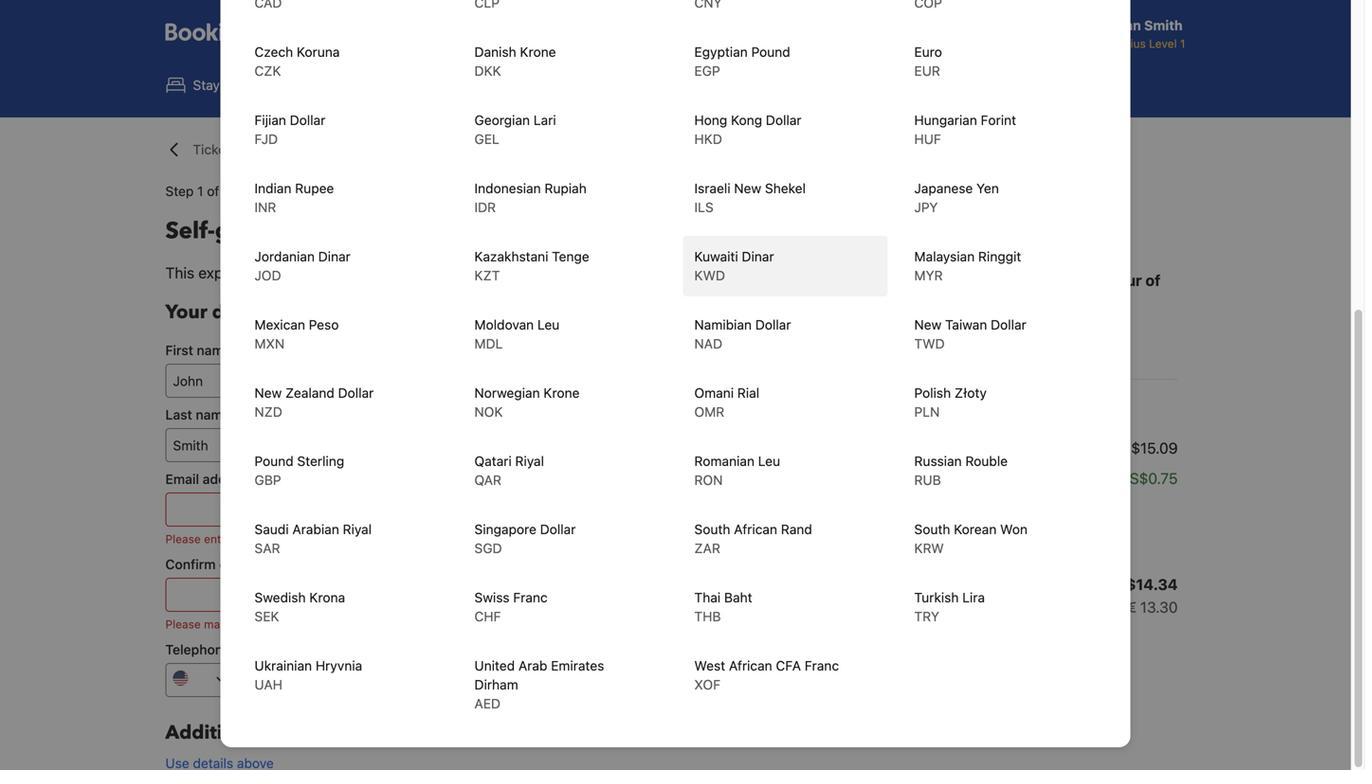 Task type: locate. For each thing, give the bounding box(es) containing it.
1 vertical spatial florida
[[991, 294, 1041, 312]]

please enter a valid email address
[[165, 533, 347, 546]]

nok
[[475, 404, 503, 420]]

0 vertical spatial are
[[886, 493, 908, 511]]

riyal inside saudi arabian riyal sar
[[343, 522, 372, 538]]

riyal
[[515, 454, 544, 469], [343, 522, 372, 538]]

2 horizontal spatial a
[[965, 493, 973, 511]]

1 horizontal spatial franc
[[805, 659, 839, 674]]

are up because
[[886, 493, 908, 511]]

1 right step
[[197, 183, 203, 199]]

eur
[[915, 63, 941, 79]]

a inside the other discounts you are getting a reduced rate because there are other discounts available.
[[965, 493, 973, 511]]

1 horizontal spatial keys
[[1045, 294, 1080, 312]]

african left rand
[[734, 522, 778, 538]]

florida
[[512, 216, 590, 247], [991, 294, 1041, 312]]

sgd
[[475, 541, 502, 557]]

0 horizontal spatial are
[[886, 493, 908, 511]]

0 horizontal spatial tour
[[387, 216, 435, 247]]

self-guided driving tour of the florida keys up the 00:00
[[963, 272, 1161, 312]]

details for your details
[[212, 300, 274, 326]]

address down sar
[[256, 557, 306, 573]]

𝗑 for self-
[[874, 395, 882, 422]]

are
[[886, 493, 908, 511], [959, 515, 980, 533]]

dollar right "kong"
[[766, 112, 802, 128]]

1 south from the left
[[695, 522, 731, 538]]

1 horizontal spatial driving
[[1053, 272, 1106, 290]]

𝗑 up 1 𝗑 regular
[[874, 395, 882, 422]]

other
[[984, 515, 1021, 533]]

1 vertical spatial franc
[[805, 659, 839, 674]]

0 vertical spatial keys
[[595, 216, 648, 247]]

new up nzd
[[255, 385, 282, 401]]

2 vertical spatial of
[[1146, 272, 1161, 290]]

leu right romanian
[[758, 454, 781, 469]]

thu, 4 jan 00:00
[[963, 316, 1068, 332]]

1 please from the top
[[165, 533, 201, 546]]

dinar inside kuwaiti dinar kwd
[[742, 249, 774, 265]]

other
[[857, 470, 896, 488]]

1 𝗑 self-guided tour
[[857, 395, 1037, 422]]

0 vertical spatial driving
[[300, 216, 382, 247]]

dinar
[[318, 249, 351, 265], [742, 249, 774, 265]]

0 vertical spatial discounts
[[900, 470, 967, 488]]

thai baht thb
[[695, 590, 753, 625]]

1 horizontal spatial self-
[[887, 395, 928, 422]]

leu inside romanian leu ron
[[758, 454, 781, 469]]

south up krw
[[915, 522, 951, 538]]

name right first
[[197, 343, 231, 358]]

0 vertical spatial self-
[[165, 216, 215, 247]]

2 horizontal spatial of
[[1146, 272, 1161, 290]]

franc right 'cfa'
[[805, 659, 839, 674]]

is
[[278, 264, 289, 282]]

2 vertical spatial new
[[255, 385, 282, 401]]

turkish lira try
[[915, 590, 985, 625]]

a left valid
[[235, 533, 242, 546]]

african inside west african cfa franc xof
[[729, 659, 773, 674]]

the up thu,
[[963, 294, 987, 312]]

0 vertical spatial pound
[[752, 44, 791, 60]]

0 vertical spatial name
[[197, 343, 231, 358]]

discounts down russian
[[900, 470, 967, 488]]

a for getting
[[965, 493, 973, 511]]

0 vertical spatial riyal
[[515, 454, 544, 469]]

african left 'cfa'
[[729, 659, 773, 674]]

riyal right the arabian
[[343, 522, 372, 538]]

name right last at bottom
[[196, 407, 230, 423]]

new up twd
[[915, 317, 942, 333]]

2 vertical spatial address
[[256, 557, 306, 573]]

0 vertical spatial new
[[734, 181, 762, 196]]

please up confirm
[[165, 533, 201, 546]]

0 vertical spatial african
[[734, 522, 778, 538]]

0 horizontal spatial discounts
[[900, 470, 967, 488]]

name for last name
[[196, 407, 230, 423]]

keys
[[595, 216, 648, 247], [1045, 294, 1080, 312]]

details
[[212, 300, 274, 326], [267, 721, 329, 747]]

united
[[475, 659, 515, 674]]

moldovan
[[475, 317, 534, 333]]

euro eur
[[915, 44, 942, 79]]

euro
[[915, 44, 942, 60]]

0 horizontal spatial franc
[[513, 590, 548, 606]]

0 vertical spatial email
[[273, 533, 301, 546]]

ron
[[695, 473, 723, 488]]

2 dinar from the left
[[742, 249, 774, 265]]

please up telephone
[[165, 618, 201, 632]]

the right sure
[[262, 618, 280, 632]]

franc right swiss
[[513, 590, 548, 606]]

1 horizontal spatial pound
[[752, 44, 791, 60]]

krone right danish
[[520, 44, 556, 60]]

south up zar
[[695, 522, 731, 538]]

dinar inside jordanian dinar jod
[[318, 249, 351, 265]]

krone inside danish krone dkk
[[520, 44, 556, 60]]

dinar right kuwaiti
[[742, 249, 774, 265]]

email up number
[[283, 618, 311, 632]]

pound right egyptian
[[752, 44, 791, 60]]

please inside alert
[[165, 533, 201, 546]]

pound sterling gbp
[[255, 454, 344, 488]]

experience
[[199, 264, 274, 282]]

kuwaiti
[[695, 249, 738, 265]]

first name
[[165, 343, 231, 358]]

please inside please make sure the email addresses match alert
[[165, 618, 201, 632]]

0 vertical spatial please
[[165, 533, 201, 546]]

krone for danish krone dkk
[[520, 44, 556, 60]]

0 horizontal spatial florida
[[512, 216, 590, 247]]

kwd
[[695, 268, 725, 284]]

details down uah
[[267, 721, 329, 747]]

moldovan leu mdl
[[475, 317, 560, 352]]

self-guided driving tour of the florida keys
[[165, 216, 648, 247], [963, 272, 1161, 312]]

1 horizontal spatial dinar
[[742, 249, 774, 265]]

1 horizontal spatial are
[[959, 515, 980, 533]]

2 please from the top
[[165, 618, 201, 632]]

1 up other
[[857, 440, 863, 458]]

discounts
[[900, 470, 967, 488], [1025, 515, 1092, 533]]

qatari riyal qar
[[475, 454, 544, 488]]

2 vertical spatial email
[[283, 618, 311, 632]]

0 vertical spatial the
[[470, 216, 506, 247]]

email for the
[[283, 618, 311, 632]]

2 vertical spatial a
[[235, 533, 242, 546]]

1 horizontal spatial guided
[[928, 395, 994, 422]]

polish
[[915, 385, 951, 401]]

preferred)
[[336, 642, 401, 658]]

krw
[[915, 541, 944, 557]]

new
[[734, 181, 762, 196], [915, 317, 942, 333], [255, 385, 282, 401]]

0 horizontal spatial leu
[[538, 317, 560, 333]]

are right there in the bottom of the page
[[959, 515, 980, 533]]

1 horizontal spatial leu
[[758, 454, 781, 469]]

1 vertical spatial pound
[[255, 454, 294, 469]]

new inside new zealand dollar nzd
[[255, 385, 282, 401]]

riyal right qatari on the bottom left of the page
[[515, 454, 544, 469]]

saudi
[[255, 522, 289, 538]]

2 vertical spatial the
[[262, 618, 280, 632]]

african for south
[[734, 522, 778, 538]]

leu right moldovan
[[538, 317, 560, 333]]

self-guided driving tour of the florida keys up by
[[165, 216, 648, 247]]

new right israeli
[[734, 181, 762, 196]]

krone for norwegian krone nok
[[544, 385, 580, 401]]

african inside south african rand zar
[[734, 522, 778, 538]]

0 horizontal spatial keys
[[595, 216, 648, 247]]

0 vertical spatial krone
[[520, 44, 556, 60]]

pound up gbp
[[255, 454, 294, 469]]

japanese yen jpy
[[915, 181, 999, 215]]

additional details
[[165, 721, 329, 747]]

1 vertical spatial self-
[[963, 272, 999, 290]]

make
[[204, 618, 233, 632]]

0 horizontal spatial of
[[207, 183, 219, 199]]

a right by
[[365, 264, 373, 282]]

singapore dollar sgd
[[475, 522, 576, 557]]

pound inside pound sterling gbp
[[255, 454, 294, 469]]

south inside south korean won krw
[[915, 522, 951, 538]]

price
[[897, 576, 934, 594]]

2 south from the left
[[915, 522, 951, 538]]

1 vertical spatial tour
[[1109, 272, 1142, 290]]

local currency (euro)
[[857, 599, 1004, 617]]

gbp
[[255, 473, 281, 488]]

1 vertical spatial details
[[267, 721, 329, 747]]

omr
[[695, 404, 725, 420]]

0 horizontal spatial pound
[[255, 454, 294, 469]]

jod
[[255, 268, 281, 284]]

1 up 1 𝗑 regular
[[857, 395, 869, 422]]

you
[[857, 493, 882, 511]]

self- down the ringgit
[[963, 272, 999, 290]]

new inside "new taiwan dollar twd"
[[915, 317, 942, 333]]

self- down step 1 of 2 at the left top
[[165, 216, 215, 247]]

0 vertical spatial guided
[[215, 216, 294, 247]]

0 vertical spatial 𝗑
[[874, 395, 882, 422]]

united arab emirates dirham aed
[[475, 659, 604, 712]]

2 horizontal spatial new
[[915, 317, 942, 333]]

1 vertical spatial address
[[304, 533, 347, 546]]

idr
[[475, 200, 496, 215]]

2 vertical spatial 1
[[857, 440, 863, 458]]

1 dinar from the left
[[318, 249, 351, 265]]

0 vertical spatial florida
[[512, 216, 590, 247]]

1 for 1 𝗑 regular
[[857, 440, 863, 458]]

0 horizontal spatial riyal
[[343, 522, 372, 538]]

xof
[[695, 678, 721, 693]]

huf
[[915, 131, 941, 147]]

address left *
[[203, 472, 253, 487]]

driving up the 00:00
[[1053, 272, 1106, 290]]

hong
[[695, 112, 728, 128]]

step
[[165, 183, 194, 199]]

1 vertical spatial please
[[165, 618, 201, 632]]

1 horizontal spatial tour
[[1109, 272, 1142, 290]]

1 vertical spatial 1
[[857, 395, 869, 422]]

1 horizontal spatial discounts
[[1025, 515, 1092, 533]]

0 vertical spatial details
[[212, 300, 274, 326]]

1 vertical spatial riyal
[[343, 522, 372, 538]]

dollar
[[290, 112, 326, 128], [766, 112, 802, 128], [756, 317, 791, 333], [991, 317, 1027, 333], [338, 385, 374, 401], [540, 522, 576, 538]]

pound inside egyptian pound egp
[[752, 44, 791, 60]]

shekel
[[765, 181, 806, 196]]

𝗑 up other
[[867, 440, 874, 458]]

self- up regular
[[887, 395, 928, 422]]

(euro)
[[962, 599, 1004, 617]]

peso
[[309, 317, 339, 333]]

leu inside moldovan leu mdl
[[538, 317, 560, 333]]

dollar right singapore in the bottom of the page
[[540, 522, 576, 538]]

1 vertical spatial name
[[196, 407, 230, 423]]

the down idr
[[470, 216, 506, 247]]

booking.com image
[[165, 23, 302, 46]]

dollar right fijian at the top left of the page
[[290, 112, 326, 128]]

details for additional details
[[267, 721, 329, 747]]

0 vertical spatial franc
[[513, 590, 548, 606]]

dinar for kuwaiti dinar kwd
[[742, 249, 774, 265]]

tenge
[[552, 249, 590, 265]]

krone right norwegian
[[544, 385, 580, 401]]

please make sure the email addresses match
[[165, 618, 406, 632]]

ringgit
[[979, 249, 1022, 265]]

0 horizontal spatial self-guided driving tour of the florida keys
[[165, 216, 648, 247]]

options
[[234, 142, 280, 157]]

please for please make sure the email addresses match
[[165, 618, 201, 632]]

pound
[[752, 44, 791, 60], [255, 454, 294, 469]]

dollar inside fijian dollar fjd
[[290, 112, 326, 128]]

2 horizontal spatial guided
[[999, 272, 1049, 290]]

arabian
[[292, 522, 339, 538]]

-
[[1112, 470, 1119, 488]]

email down enter
[[219, 557, 253, 573]]

0 horizontal spatial a
[[235, 533, 242, 546]]

2 vertical spatial guided
[[928, 395, 994, 422]]

email address *
[[165, 472, 263, 487]]

0 vertical spatial a
[[365, 264, 373, 282]]

dinar right jordanian
[[318, 249, 351, 265]]

of
[[207, 183, 219, 199], [441, 216, 464, 247], [1146, 272, 1161, 290]]

0 horizontal spatial south
[[695, 522, 731, 538]]

0 vertical spatial of
[[207, 183, 219, 199]]

details down experience on the top left of page
[[212, 300, 274, 326]]

1 vertical spatial new
[[915, 317, 942, 333]]

dirham
[[475, 678, 518, 693]]

1 horizontal spatial florida
[[991, 294, 1041, 312]]

1 vertical spatial leu
[[758, 454, 781, 469]]

franc inside west african cfa franc xof
[[805, 659, 839, 674]]

address right saudi
[[304, 533, 347, 546]]

driving up by
[[300, 216, 382, 247]]

rupee
[[295, 181, 334, 196]]

1 vertical spatial of
[[441, 216, 464, 247]]

a up the korean
[[965, 493, 973, 511]]

singapore
[[475, 522, 537, 538]]

0 horizontal spatial dinar
[[318, 249, 351, 265]]

1 horizontal spatial south
[[915, 522, 951, 538]]

złoty
[[955, 385, 987, 401]]

lari
[[534, 112, 556, 128]]

egyptian pound egp
[[695, 44, 791, 79]]

discounts down rate
[[1025, 515, 1092, 533]]

0 vertical spatial self-guided driving tour of the florida keys
[[165, 216, 648, 247]]

indian
[[255, 181, 292, 196]]

dollar right 'zealand'
[[338, 385, 374, 401]]

mdl
[[475, 336, 503, 352]]

1 vertical spatial african
[[729, 659, 773, 674]]

florida up tenge
[[512, 216, 590, 247]]

1 horizontal spatial the
[[470, 216, 506, 247]]

0 horizontal spatial the
[[262, 618, 280, 632]]

1 horizontal spatial a
[[365, 264, 373, 282]]

email right valid
[[273, 533, 301, 546]]

dollar right the namibian
[[756, 317, 791, 333]]

2 horizontal spatial the
[[963, 294, 987, 312]]

attractions link
[[624, 64, 750, 106]]

1 vertical spatial 𝗑
[[867, 440, 874, 458]]

dollar right thu,
[[991, 317, 1027, 333]]

first
[[165, 343, 193, 358]]

0 vertical spatial leu
[[538, 317, 560, 333]]

new for new zealand dollar nzd
[[255, 385, 282, 401]]

krone inside norwegian krone nok
[[544, 385, 580, 401]]

florida up thu, 4 jan 00:00
[[991, 294, 1041, 312]]

0 horizontal spatial new
[[255, 385, 282, 401]]

1 horizontal spatial of
[[441, 216, 464, 247]]

1 horizontal spatial self-guided driving tour of the florida keys
[[963, 272, 1161, 312]]

georgian
[[475, 112, 530, 128]]

south inside south african rand zar
[[695, 522, 731, 538]]

1 vertical spatial a
[[965, 493, 973, 511]]



Task type: describe. For each thing, give the bounding box(es) containing it.
african for west
[[729, 659, 773, 674]]

enter
[[204, 533, 232, 546]]

new for new taiwan dollar twd
[[915, 317, 942, 333]]

kazakhstani tenge kzt
[[475, 249, 590, 284]]

new zealand dollar nzd
[[255, 385, 374, 420]]

russian rouble rub
[[915, 454, 1008, 488]]

taiwan
[[946, 317, 988, 333]]

dollar inside singapore dollar sgd
[[540, 522, 576, 538]]

name for first name
[[197, 343, 231, 358]]

1 vertical spatial discounts
[[1025, 515, 1092, 533]]

your
[[165, 300, 207, 326]]

email for valid
[[273, 533, 301, 546]]

south for krw
[[915, 522, 951, 538]]

a for by
[[365, 264, 373, 282]]

by
[[344, 264, 361, 282]]

rupiah
[[545, 181, 587, 196]]

𝗑 for regular
[[867, 440, 874, 458]]

namibian
[[695, 317, 752, 333]]

omani rial omr
[[695, 385, 760, 420]]

jordanian
[[255, 249, 315, 265]]

dkk
[[475, 63, 501, 79]]

forint
[[981, 112, 1017, 128]]

ukrainian
[[255, 659, 312, 674]]

local
[[857, 599, 893, 617]]

jordanian dinar jod
[[255, 249, 351, 284]]

south for zar
[[695, 522, 731, 538]]

franc inside swiss franc chf
[[513, 590, 548, 606]]

mexican
[[255, 317, 305, 333]]

-us$0.75
[[1112, 470, 1178, 488]]

0 vertical spatial tour
[[387, 216, 435, 247]]

valid
[[245, 533, 270, 546]]

match
[[373, 618, 406, 632]]

leu for moldovan leu mdl
[[538, 317, 560, 333]]

the inside alert
[[262, 618, 280, 632]]

hosted
[[293, 264, 340, 282]]

your details
[[165, 300, 274, 326]]

currency
[[897, 599, 958, 617]]

pln
[[915, 404, 940, 420]]

addresses
[[314, 618, 370, 632]]

1 vertical spatial self-guided driving tour of the florida keys
[[963, 272, 1161, 312]]

*
[[257, 472, 263, 487]]

available.
[[857, 538, 920, 556]]

leu for romanian leu ron
[[758, 454, 781, 469]]

gel
[[475, 131, 500, 147]]

2 horizontal spatial self-
[[963, 272, 999, 290]]

email
[[165, 472, 199, 487]]

2 vertical spatial self-
[[887, 395, 928, 422]]

rial
[[738, 385, 760, 401]]

1 vertical spatial are
[[959, 515, 980, 533]]

dollar inside new zealand dollar nzd
[[338, 385, 374, 401]]

other discounts you are getting a reduced rate because there are other discounts available.
[[857, 470, 1092, 556]]

stays
[[193, 77, 227, 93]]

uah
[[255, 678, 283, 693]]

step 1 of 2
[[165, 183, 231, 199]]

last
[[165, 407, 192, 423]]

emirates
[[551, 659, 604, 674]]

rate
[[1037, 493, 1065, 511]]

jpy
[[915, 200, 938, 215]]

swiss
[[475, 590, 510, 606]]

hryvnia
[[316, 659, 362, 674]]

0 horizontal spatial driving
[[300, 216, 382, 247]]

korean
[[954, 522, 997, 538]]

please for please enter a valid email address
[[165, 533, 201, 546]]

dollar inside namibian dollar nad
[[756, 317, 791, 333]]

dollar inside hong kong dollar hkd
[[766, 112, 802, 128]]

please make sure the email addresses match alert
[[165, 616, 587, 633]]

egp
[[695, 63, 720, 79]]

please enter a valid email address alert
[[165, 531, 587, 548]]

jan
[[1006, 316, 1028, 332]]

fijian dollar fjd
[[255, 112, 326, 147]]

myr
[[915, 268, 943, 284]]

a inside alert
[[235, 533, 242, 546]]

address inside alert
[[304, 533, 347, 546]]

there
[[919, 515, 955, 533]]

new inside israeli new shekel ils
[[734, 181, 762, 196]]

inr
[[255, 200, 276, 215]]

0 horizontal spatial self-
[[165, 216, 215, 247]]

tour
[[999, 395, 1037, 422]]

baht
[[724, 590, 753, 606]]

omani
[[695, 385, 734, 401]]

1 vertical spatial driving
[[1053, 272, 1106, 290]]

qatari
[[475, 454, 512, 469]]

israeli new shekel ils
[[695, 181, 806, 215]]

1 vertical spatial guided
[[999, 272, 1049, 290]]

riyal inside the qatari riyal qar
[[515, 454, 544, 469]]

00:00
[[1031, 316, 1068, 332]]

kzt
[[475, 268, 500, 284]]

€ 13.30
[[1127, 599, 1178, 617]]

1 vertical spatial the
[[963, 294, 987, 312]]

this experience is hosted by a
[[165, 264, 377, 282]]

ticket options link
[[193, 140, 280, 159]]

mexican peso mxn
[[255, 317, 339, 352]]

telephone
[[165, 642, 230, 658]]

(mobile
[[234, 642, 281, 658]]

chf
[[475, 609, 501, 625]]

west
[[695, 659, 726, 674]]

telephone (mobile number preferred)
[[165, 642, 401, 658]]

cfa
[[776, 659, 801, 674]]

0 vertical spatial 1
[[197, 183, 203, 199]]

attractions
[[667, 77, 734, 93]]

thb
[[695, 609, 721, 625]]

additional
[[165, 721, 263, 747]]

hungarian
[[915, 112, 978, 128]]

saudi arabian riyal sar
[[255, 522, 372, 557]]

dollar inside "new taiwan dollar twd"
[[991, 317, 1027, 333]]

confirm
[[165, 557, 216, 573]]

0 vertical spatial address
[[203, 472, 253, 487]]

georgian lari gel
[[475, 112, 556, 147]]

czech
[[255, 44, 293, 60]]

hungarian forint huf
[[915, 112, 1017, 147]]

swiss franc chf
[[475, 590, 548, 625]]

reduced
[[977, 493, 1034, 511]]

hong kong dollar hkd
[[695, 112, 802, 147]]

try
[[915, 609, 940, 625]]

dinar for jordanian dinar jod
[[318, 249, 351, 265]]

1 for 1 𝗑 self-guided tour
[[857, 395, 869, 422]]

kuwaiti dinar kwd
[[695, 249, 774, 284]]

1 vertical spatial keys
[[1045, 294, 1080, 312]]

1 vertical spatial email
[[219, 557, 253, 573]]

namibian dollar nad
[[695, 317, 791, 352]]

polish złoty pln
[[915, 385, 987, 420]]

confirm email address
[[165, 557, 306, 573]]

kong
[[731, 112, 763, 128]]

fijian
[[255, 112, 286, 128]]

israeli
[[695, 181, 731, 196]]

ils
[[695, 200, 714, 215]]



Task type: vqa. For each thing, say whether or not it's contained in the screenshot.


